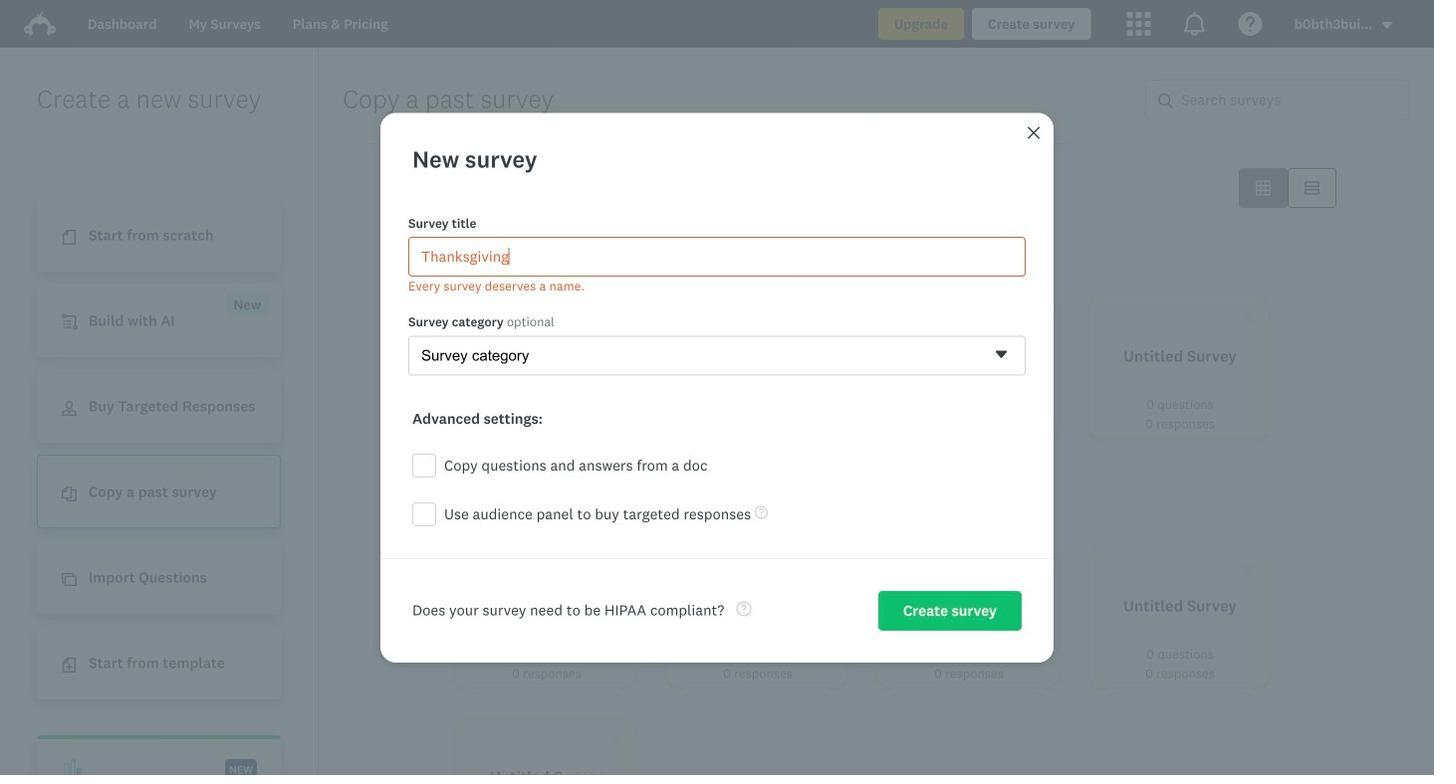 Task type: describe. For each thing, give the bounding box(es) containing it.
documentplus image
[[62, 659, 77, 674]]

document image
[[62, 230, 77, 245]]

user image
[[62, 402, 77, 417]]

textboxmultiple image
[[1305, 181, 1320, 196]]

search image
[[1158, 93, 1173, 108]]

1 starfilled image from the left
[[609, 561, 623, 576]]

Search surveys field
[[1173, 81, 1409, 119]]

0 horizontal spatial starfilled image
[[609, 732, 623, 747]]

Survey name field
[[408, 237, 1026, 277]]

close image
[[1028, 127, 1040, 139]]

clone image
[[62, 573, 77, 588]]

2 starfilled image from the left
[[820, 561, 835, 576]]

2 brand logo image from the top
[[24, 12, 56, 36]]

1 horizontal spatial help image
[[755, 506, 768, 519]]

notification center icon image
[[1183, 12, 1207, 36]]



Task type: vqa. For each thing, say whether or not it's contained in the screenshot.
1st Products Icon
no



Task type: locate. For each thing, give the bounding box(es) containing it.
0 vertical spatial help image
[[755, 506, 768, 519]]

close image
[[1026, 125, 1042, 141]]

1 vertical spatial starfilled image
[[1031, 561, 1046, 576]]

dialog
[[380, 113, 1054, 663]]

help image
[[755, 506, 768, 519], [736, 602, 751, 617]]

1 horizontal spatial starfilled image
[[1031, 561, 1046, 576]]

0 horizontal spatial help image
[[736, 602, 751, 617]]

brand logo image
[[24, 8, 56, 40], [24, 12, 56, 36]]

3 starfilled image from the left
[[1242, 561, 1257, 576]]

2 vertical spatial starfilled image
[[609, 732, 623, 747]]

help icon image
[[1239, 12, 1263, 36]]

1 vertical spatial help image
[[736, 602, 751, 617]]

starfilled image
[[609, 561, 623, 576], [820, 561, 835, 576], [1242, 561, 1257, 576]]

products icon image
[[1127, 12, 1151, 36], [1127, 12, 1151, 36]]

2 horizontal spatial starfilled image
[[1242, 561, 1257, 576]]

1 brand logo image from the top
[[24, 8, 56, 40]]

2 horizontal spatial starfilled image
[[1242, 311, 1257, 326]]

starfilled image
[[1242, 311, 1257, 326], [1031, 561, 1046, 576], [609, 732, 623, 747]]

grid image
[[1256, 181, 1271, 196]]

dropdown arrow icon image
[[1380, 18, 1394, 32], [1382, 22, 1393, 29]]

0 vertical spatial starfilled image
[[1242, 311, 1257, 326]]

0 horizontal spatial starfilled image
[[609, 561, 623, 576]]

1 horizontal spatial starfilled image
[[820, 561, 835, 576]]

documentclone image
[[62, 487, 77, 502]]



